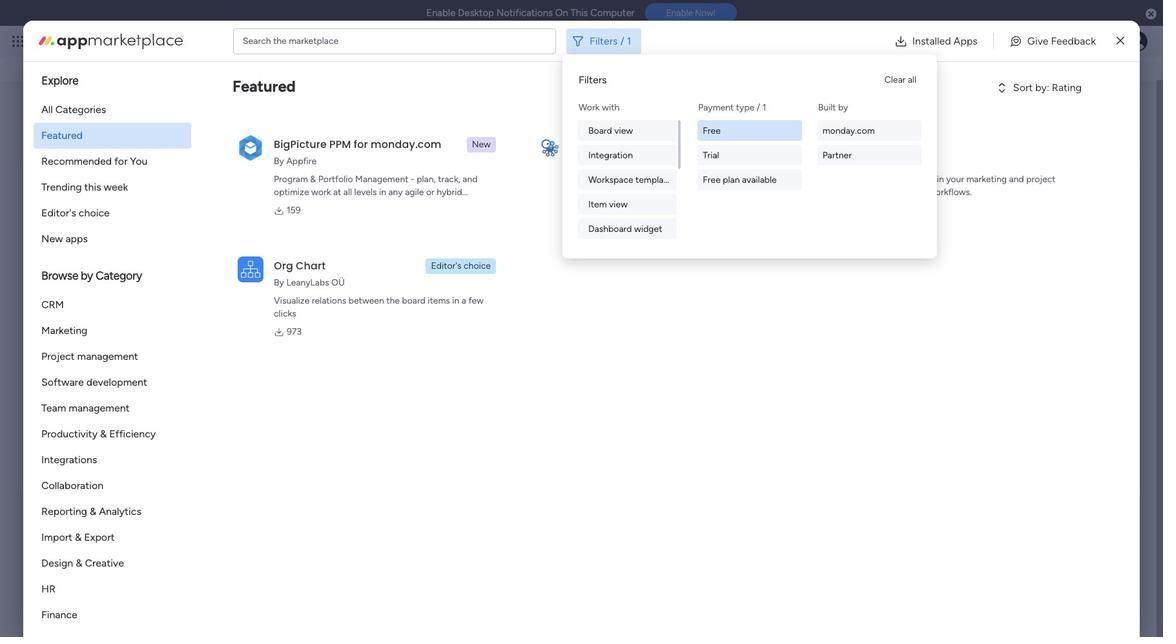Task type: vqa. For each thing, say whether or not it's contained in the screenshot.


Task type: describe. For each thing, give the bounding box(es) containing it.
reporting & analytics
[[41, 505, 141, 518]]

boost your workflow in minutes with ready-made templates
[[945, 203, 1114, 231]]

recently
[[59, 108, 107, 122]]

workspace template
[[589, 174, 672, 185]]

teammates
[[191, 418, 243, 430]]

org
[[274, 258, 293, 273]]

clicks
[[274, 308, 296, 319]]

roy mann
[[105, 353, 149, 365]]

productivity
[[41, 428, 98, 440]]

1 vertical spatial wistia
[[886, 156, 911, 167]]

monday.com inside "button"
[[823, 125, 875, 136]]

monday work management
[[58, 34, 201, 48]]

1 horizontal spatial featured
[[233, 77, 296, 96]]

app logo image for batch hero for monday
[[538, 135, 563, 161]]

quickly
[[26, 58, 61, 70]]

1 horizontal spatial main
[[159, 260, 178, 271]]

apps marketplace image
[[39, 33, 183, 49]]

give for give feedback
[[963, 51, 983, 63]]

track,
[[438, 174, 461, 185]]

all
[[41, 103, 53, 116]]

work with
[[579, 102, 620, 113]]

trial button
[[698, 145, 802, 165]]

0 horizontal spatial for
[[114, 155, 128, 167]]

management up productivity & efficiency
[[69, 402, 130, 414]]

collaboration
[[41, 479, 104, 492]]

your down apps marketplace 'image'
[[98, 58, 119, 70]]

apps image
[[1022, 35, 1035, 48]]

optimize
[[274, 187, 309, 198]]

chart
[[296, 258, 326, 273]]

0 vertical spatial monday
[[58, 34, 102, 48]]

plan
[[723, 174, 740, 185]]

program
[[274, 174, 308, 185]]

desktop
[[458, 7, 494, 19]]

partner
[[823, 150, 852, 161]]

inbox
[[191, 58, 217, 70]]

free plan available
[[703, 174, 777, 185]]

import
[[41, 531, 72, 543]]

with inside "boost your workflow in minutes with ready-made templates"
[[1093, 203, 1114, 215]]

enable now!
[[667, 8, 716, 18]]

0 vertical spatial editor's choice
[[41, 207, 110, 219]]

board
[[589, 125, 612, 136]]

-
[[411, 174, 415, 185]]

notifications
[[497, 7, 553, 19]]

159
[[287, 205, 301, 216]]

work up recent
[[104, 34, 128, 48]]

1 horizontal spatial /
[[757, 102, 761, 113]]

your inside leverage video in your marketing and project management workflows.
[[947, 174, 965, 185]]

this
[[571, 7, 588, 19]]

by decadis ag
[[574, 156, 634, 167]]

& for efficiency
[[100, 428, 107, 440]]

visualize relations between the board items in a few clicks
[[274, 295, 484, 319]]

minutes
[[1054, 203, 1091, 215]]

your right invite
[[168, 418, 188, 430]]

batch hero for monday
[[574, 137, 696, 152]]

quick search
[[1060, 51, 1121, 63]]

by for bigpicture ppm for monday.com
[[274, 156, 284, 167]]

management up quickly access your recent boards, inbox and workspaces
[[130, 34, 201, 48]]

dashboard widget
[[589, 223, 663, 234]]

template
[[636, 174, 672, 185]]

by for built
[[839, 102, 849, 113]]

by inside wistia by wistia
[[874, 156, 884, 167]]

in inside program & portfolio management - plan, track, and optimize work at all levels in any agile or hybrid framework
[[379, 187, 386, 198]]

batch
[[574, 137, 604, 152]]

give feedback link
[[999, 28, 1107, 54]]

0 vertical spatial search
[[243, 35, 271, 46]]

trending this week
[[41, 181, 128, 193]]

work down notes
[[74, 260, 93, 271]]

add to favorites image
[[228, 238, 241, 251]]

portfolio
[[318, 174, 353, 185]]

give for give feedback
[[1028, 35, 1049, 47]]

appfire
[[286, 156, 317, 167]]

week
[[104, 181, 128, 193]]

v2 user feedback image
[[948, 50, 958, 64]]

free button
[[698, 120, 802, 141]]

dashboard
[[589, 223, 632, 234]]

work
[[579, 102, 600, 113]]

1 inside popup button
[[627, 35, 631, 47]]

item view button
[[578, 194, 677, 215]]

dapulse close image
[[1146, 8, 1157, 21]]

monday.com button
[[818, 120, 922, 141]]

0 horizontal spatial main
[[103, 526, 128, 541]]

& for portfolio
[[310, 174, 316, 185]]

v2 bolt switch image
[[1049, 50, 1056, 64]]

0 vertical spatial the
[[273, 35, 287, 46]]

filters for filters / 1
[[590, 35, 618, 47]]

between
[[349, 295, 384, 306]]

now!
[[695, 8, 716, 18]]

1 image
[[975, 26, 987, 41]]

by for batch hero for monday
[[574, 156, 584, 167]]

apps
[[954, 35, 978, 47]]

0 horizontal spatial new
[[41, 233, 63, 245]]

work inside program & portfolio management - plan, track, and optimize work at all levels in any agile or hybrid framework
[[311, 187, 331, 198]]

management
[[355, 174, 409, 185]]

lottie animation element
[[572, 33, 935, 82]]

/ inside popup button
[[621, 35, 625, 47]]

new apps
[[41, 233, 88, 245]]

browse
[[41, 269, 78, 283]]

enable for enable now!
[[667, 8, 693, 18]]

item view
[[589, 199, 628, 210]]

my
[[59, 488, 76, 502]]

item
[[589, 199, 607, 210]]

workflow
[[998, 203, 1041, 215]]

this
[[84, 181, 101, 193]]

filters / 1 button
[[567, 28, 642, 54]]

built by
[[818, 102, 849, 113]]

export
[[84, 531, 115, 543]]

apps
[[66, 233, 88, 245]]

ready-
[[945, 218, 976, 231]]

decadis
[[586, 156, 619, 167]]

private board image
[[58, 238, 72, 252]]

rating
[[1052, 81, 1082, 94]]

inbox image
[[965, 35, 978, 48]]

multiple
[[606, 174, 639, 185]]

close my workspaces image
[[41, 487, 57, 503]]

sort by: rating
[[1014, 81, 1082, 94]]

mann
[[125, 353, 149, 365]]

1 vertical spatial choice
[[464, 260, 491, 271]]

and left start
[[246, 418, 263, 430]]

feedback
[[985, 51, 1025, 63]]

all inside program & portfolio management - plan, track, and optimize work at all levels in any agile or hybrid framework
[[344, 187, 352, 198]]

see plans
[[226, 36, 265, 47]]

team
[[41, 402, 66, 414]]

2 > from the left
[[365, 260, 371, 271]]

computer
[[591, 7, 635, 19]]

recent
[[121, 58, 152, 70]]

invite members image
[[994, 35, 1007, 48]]

partner button
[[818, 145, 922, 165]]

installed apps button
[[884, 28, 988, 54]]

in inside visualize relations between the board items in a few clicks
[[452, 295, 460, 306]]

templates image image
[[949, 102, 1120, 191]]

collaborating
[[290, 418, 351, 430]]

0 vertical spatial choice
[[79, 207, 110, 219]]

roy mann image
[[72, 354, 98, 380]]

workspace image
[[63, 526, 94, 557]]

project management
[[41, 350, 138, 362]]

trending
[[41, 181, 82, 193]]

close recently visited image
[[41, 107, 57, 123]]

creative
[[85, 557, 124, 569]]



Task type: locate. For each thing, give the bounding box(es) containing it.
& inside program & portfolio management - plan, track, and optimize work at all levels in any agile or hybrid framework
[[310, 174, 316, 185]]

0 horizontal spatial >
[[151, 260, 157, 271]]

free for free plan available
[[703, 174, 721, 185]]

enable left now! on the right top of page
[[667, 8, 693, 18]]

1 horizontal spatial editor's
[[431, 260, 462, 271]]

1 horizontal spatial >
[[365, 260, 371, 271]]

all inside clear all button
[[908, 74, 917, 85]]

1 horizontal spatial editor's choice
[[431, 260, 491, 271]]

work management > main workspace for component icon in the work management > main workspace link
[[288, 260, 439, 271]]

1 vertical spatial workspaces
[[79, 488, 143, 502]]

dapulse x slim image
[[1117, 33, 1125, 49]]

widget
[[634, 223, 663, 234]]

view for item view
[[609, 199, 628, 210]]

quickly access your recent boards, inbox and workspaces
[[26, 58, 294, 70]]

1 horizontal spatial boards,
[[641, 174, 671, 185]]

by up program
[[274, 156, 284, 167]]

payment
[[699, 102, 734, 113]]

sort by: rating button
[[974, 78, 1109, 98]]

2 horizontal spatial for
[[634, 137, 649, 152]]

app logo image left by appfire
[[238, 135, 264, 161]]

0 horizontal spatial search
[[243, 35, 271, 46]]

access
[[63, 58, 95, 70]]

with right work on the top
[[602, 102, 620, 113]]

0 horizontal spatial work management > main workspace
[[74, 260, 224, 271]]

integration
[[589, 150, 633, 161]]

by:
[[1036, 81, 1050, 94]]

work up leanylabs
[[288, 260, 308, 271]]

0 vertical spatial by
[[839, 102, 849, 113]]

main
[[159, 260, 178, 271], [373, 260, 393, 271], [103, 526, 128, 541]]

filters for filters
[[579, 74, 607, 86]]

in down management
[[379, 187, 386, 198]]

by right the built
[[839, 102, 849, 113]]

kendall parks image
[[1127, 31, 1148, 52]]

in left minutes on the right top
[[1043, 203, 1051, 215]]

boost
[[945, 203, 972, 215]]

enable desktop notifications on this computer
[[427, 7, 635, 19]]

app logo image down add to favorites image
[[238, 256, 264, 282]]

main right category
[[159, 260, 178, 271]]

management up development
[[77, 350, 138, 362]]

0 vertical spatial workspaces
[[239, 58, 294, 70]]

roy
[[105, 353, 122, 365]]

work left 'at'
[[311, 187, 331, 198]]

free for free
[[703, 125, 721, 136]]

app logo image left wistia by wistia
[[837, 135, 863, 161]]

with right minutes on the right top
[[1093, 203, 1114, 215]]

view
[[615, 125, 633, 136], [609, 199, 628, 210]]

monday.com up partner
[[823, 125, 875, 136]]

enable for enable desktop notifications on this computer
[[427, 7, 456, 19]]

1 vertical spatial filters
[[579, 74, 607, 86]]

bigpicture ppm for monday.com
[[274, 137, 442, 152]]

0 horizontal spatial 1
[[627, 35, 631, 47]]

time
[[602, 187, 620, 198]]

0 vertical spatial featured
[[233, 77, 296, 96]]

> up between
[[365, 260, 371, 271]]

enable inside button
[[667, 8, 693, 18]]

give inside button
[[1028, 35, 1049, 47]]

new for bigpicture ppm for monday.com
[[472, 139, 491, 150]]

explore
[[41, 74, 78, 88]]

and inside program & portfolio management - plan, track, and optimize work at all levels in any agile or hybrid framework
[[463, 174, 478, 185]]

built
[[818, 102, 837, 113]]

1 component image from the left
[[58, 258, 69, 270]]

ag
[[621, 156, 634, 167]]

crm
[[41, 299, 64, 311]]

boards, inside update multiple boards, ensuring consistency and saving time
[[641, 174, 671, 185]]

0 horizontal spatial editor's choice
[[41, 207, 110, 219]]

1 horizontal spatial enable
[[667, 8, 693, 18]]

management up oü
[[310, 260, 363, 271]]

1 horizontal spatial all
[[908, 74, 917, 85]]

software development
[[41, 376, 147, 388]]

1 horizontal spatial monday.com
[[823, 125, 875, 136]]

featured down plans
[[233, 77, 296, 96]]

all right 'at'
[[344, 187, 352, 198]]

and inside update multiple boards, ensuring consistency and saving time
[[761, 174, 776, 185]]

editor's up items
[[431, 260, 462, 271]]

update
[[574, 174, 604, 185]]

the right plans
[[273, 35, 287, 46]]

0 horizontal spatial by
[[81, 269, 93, 283]]

see plans button
[[209, 32, 271, 51]]

workspace
[[589, 174, 634, 185]]

0 vertical spatial wistia
[[874, 137, 906, 152]]

team management
[[41, 402, 130, 414]]

work management > main workspace down notes
[[74, 260, 224, 271]]

& for analytics
[[90, 505, 96, 518]]

workspaces down plans
[[239, 58, 294, 70]]

1 vertical spatial with
[[1093, 203, 1114, 215]]

on
[[556, 7, 568, 19]]

give feedback
[[1028, 35, 1096, 47]]

0 horizontal spatial enable
[[427, 7, 456, 19]]

few
[[469, 295, 484, 306]]

1 horizontal spatial 1
[[763, 102, 767, 113]]

workspaces up the analytics
[[79, 488, 143, 502]]

1 vertical spatial view
[[609, 199, 628, 210]]

leanylabs
[[286, 277, 329, 288]]

notifications image
[[937, 35, 950, 48]]

leverage video in your marketing and project management workflows.
[[874, 174, 1056, 198]]

video
[[913, 174, 935, 185]]

visualize
[[274, 295, 310, 306]]

1 vertical spatial monday
[[651, 137, 696, 152]]

editor's choice up a
[[431, 260, 491, 271]]

all categories
[[41, 103, 106, 116]]

enable now! button
[[645, 3, 737, 23]]

wistia
[[874, 137, 906, 152], [886, 156, 911, 167]]

enable left 'desktop'
[[427, 7, 456, 19]]

productivity & efficiency
[[41, 428, 156, 440]]

and down trial button
[[761, 174, 776, 185]]

program & portfolio management - plan, track, and optimize work at all levels in any agile or hybrid framework
[[274, 174, 478, 211]]

saving
[[574, 187, 600, 198]]

for right hero
[[634, 137, 649, 152]]

by down batch
[[574, 156, 584, 167]]

1 vertical spatial all
[[344, 187, 352, 198]]

1 horizontal spatial choice
[[464, 260, 491, 271]]

1 vertical spatial editor's
[[431, 260, 462, 271]]

filters inside popup button
[[590, 35, 618, 47]]

and inside leverage video in your marketing and project management workflows.
[[1010, 174, 1025, 185]]

free left plan
[[703, 174, 721, 185]]

featured
[[233, 77, 296, 96], [41, 129, 83, 142]]

agile
[[405, 187, 424, 198]]

0 vertical spatial filters
[[590, 35, 618, 47]]

boards,
[[154, 58, 188, 70], [641, 174, 671, 185]]

in
[[937, 174, 944, 185], [379, 187, 386, 198], [1043, 203, 1051, 215], [452, 295, 460, 306]]

oü
[[332, 277, 345, 288]]

1 horizontal spatial search
[[1089, 51, 1121, 63]]

main down the analytics
[[103, 526, 128, 541]]

dashboard widget button
[[578, 218, 677, 239]]

monday
[[58, 34, 102, 48], [651, 137, 696, 152]]

the inside visualize relations between the board items in a few clicks
[[387, 295, 400, 306]]

> right category
[[151, 260, 157, 271]]

main workspace
[[103, 526, 187, 541]]

2 free from the top
[[703, 174, 721, 185]]

& for creative
[[76, 557, 82, 569]]

0 vertical spatial view
[[615, 125, 633, 136]]

for right ppm
[[354, 137, 368, 152]]

search right see
[[243, 35, 271, 46]]

app logo image for org chart
[[238, 256, 264, 282]]

the left 'board'
[[387, 295, 400, 306]]

component image left chart
[[272, 258, 283, 270]]

update multiple boards, ensuring consistency and saving time
[[574, 174, 776, 198]]

free plan available button
[[698, 169, 802, 190]]

1 vertical spatial give
[[963, 51, 983, 63]]

by right 'browse'
[[81, 269, 93, 283]]

&
[[310, 174, 316, 185], [100, 428, 107, 440], [90, 505, 96, 518], [75, 531, 82, 543], [76, 557, 82, 569]]

view down time
[[609, 199, 628, 210]]

your inside "boost your workflow in minutes with ready-made templates"
[[975, 203, 995, 215]]

monday.com up the -
[[371, 137, 442, 152]]

all right "clear"
[[908, 74, 917, 85]]

1 > from the left
[[151, 260, 157, 271]]

0 vertical spatial monday.com
[[823, 125, 875, 136]]

marketplace
[[289, 35, 339, 46]]

& right 'design'
[[76, 557, 82, 569]]

work
[[104, 34, 128, 48], [311, 187, 331, 198], [74, 260, 93, 271], [288, 260, 308, 271]]

installed apps
[[913, 35, 978, 47]]

management down notes
[[96, 260, 149, 271]]

1 vertical spatial /
[[757, 102, 761, 113]]

1 vertical spatial free
[[703, 174, 721, 185]]

& down 'appfire'
[[310, 174, 316, 185]]

give down inbox image at the right
[[963, 51, 983, 63]]

search everything image
[[1054, 35, 1067, 48]]

at
[[333, 187, 341, 198]]

1 horizontal spatial new
[[472, 139, 491, 150]]

0 vertical spatial with
[[602, 102, 620, 113]]

0 horizontal spatial the
[[273, 35, 287, 46]]

import & export
[[41, 531, 115, 543]]

0 vertical spatial /
[[621, 35, 625, 47]]

featured down close recently visited image
[[41, 129, 83, 142]]

items
[[428, 295, 450, 306]]

0 horizontal spatial give
[[963, 51, 983, 63]]

2 component image from the left
[[272, 258, 283, 270]]

by for browse
[[81, 269, 93, 283]]

1 vertical spatial the
[[387, 295, 400, 306]]

workspaces
[[239, 58, 294, 70], [79, 488, 143, 502]]

app logo image left batch
[[538, 135, 563, 161]]

& left export
[[75, 531, 82, 543]]

give
[[1028, 35, 1049, 47], [963, 51, 983, 63]]

/ right the type
[[757, 102, 761, 113]]

0 horizontal spatial workspaces
[[79, 488, 143, 502]]

& down my workspaces on the left of page
[[90, 505, 96, 518]]

search inside quick search button
[[1089, 51, 1121, 63]]

0 vertical spatial 1
[[627, 35, 631, 47]]

1 vertical spatial by
[[81, 269, 93, 283]]

plans
[[244, 36, 265, 47]]

select product image
[[12, 35, 25, 48]]

view up hero
[[615, 125, 633, 136]]

1 horizontal spatial work management > main workspace
[[288, 260, 439, 271]]

by down org
[[274, 277, 284, 288]]

help image
[[1082, 35, 1095, 48]]

in up workflows.
[[937, 174, 944, 185]]

0 horizontal spatial monday.com
[[371, 137, 442, 152]]

1 free from the top
[[703, 125, 721, 136]]

finance
[[41, 609, 77, 621]]

browse by category
[[41, 269, 142, 283]]

component image down private board icon
[[58, 258, 69, 270]]

1 vertical spatial editor's choice
[[431, 260, 491, 271]]

management inside leverage video in your marketing and project management workflows.
[[874, 187, 927, 198]]

clear all button
[[880, 70, 922, 90]]

work management > main workspace for 2nd component icon from the right
[[74, 260, 224, 271]]

choice down this
[[79, 207, 110, 219]]

and right track,
[[463, 174, 478, 185]]

you
[[130, 155, 148, 167]]

/ down computer
[[621, 35, 625, 47]]

free down the payment
[[703, 125, 721, 136]]

1 vertical spatial boards,
[[641, 174, 671, 185]]

trial
[[703, 150, 720, 161]]

1 vertical spatial monday.com
[[371, 137, 442, 152]]

1 horizontal spatial monday
[[651, 137, 696, 152]]

integrations
[[41, 454, 97, 466]]

and
[[219, 58, 236, 70], [463, 174, 478, 185], [761, 174, 776, 185], [1010, 174, 1025, 185], [246, 418, 263, 430]]

0 horizontal spatial /
[[621, 35, 625, 47]]

your up made
[[975, 203, 995, 215]]

recommended for you
[[41, 155, 148, 167]]

0 horizontal spatial monday
[[58, 34, 102, 48]]

invite your teammates and start collaborating
[[139, 418, 351, 430]]

1 horizontal spatial component image
[[272, 258, 283, 270]]

filters / 1
[[590, 35, 631, 47]]

in left a
[[452, 295, 460, 306]]

1 right the type
[[763, 102, 767, 113]]

with
[[602, 102, 620, 113], [1093, 203, 1114, 215]]

quick search results list box
[[41, 123, 907, 294]]

in inside leverage video in your marketing and project management workflows.
[[937, 174, 944, 185]]

marketing
[[967, 174, 1007, 185]]

by for org chart
[[274, 277, 284, 288]]

0 vertical spatial free
[[703, 125, 721, 136]]

1 vertical spatial 1
[[763, 102, 767, 113]]

project
[[1027, 174, 1056, 185]]

0 horizontal spatial with
[[602, 102, 620, 113]]

1 vertical spatial featured
[[41, 129, 83, 142]]

2 horizontal spatial main
[[373, 260, 393, 271]]

1 horizontal spatial workspaces
[[239, 58, 294, 70]]

0 horizontal spatial component image
[[58, 258, 69, 270]]

1 vertical spatial search
[[1089, 51, 1121, 63]]

new for batch hero for monday
[[772, 139, 791, 150]]

a
[[462, 295, 466, 306]]

your up workflows.
[[947, 174, 965, 185]]

choice up few
[[464, 260, 491, 271]]

1 horizontal spatial by
[[839, 102, 849, 113]]

& for export
[[75, 531, 82, 543]]

editor's choice
[[41, 207, 110, 219], [431, 260, 491, 271]]

boards, left inbox at the top left
[[154, 58, 188, 70]]

efficiency
[[109, 428, 156, 440]]

hybrid
[[437, 187, 462, 198]]

by
[[274, 156, 284, 167], [574, 156, 584, 167], [874, 156, 884, 167], [274, 277, 284, 288]]

available
[[742, 174, 777, 185]]

in inside "boost your workflow in minutes with ready-made templates"
[[1043, 203, 1051, 215]]

0 horizontal spatial featured
[[41, 129, 83, 142]]

1 work management > main workspace from the left
[[74, 260, 224, 271]]

free inside button
[[703, 174, 721, 185]]

component image inside work management > main workspace link
[[272, 258, 283, 270]]

1 horizontal spatial for
[[354, 137, 368, 152]]

monday up access at left top
[[58, 34, 102, 48]]

1 horizontal spatial the
[[387, 295, 400, 306]]

search
[[243, 35, 271, 46], [1089, 51, 1121, 63]]

0 horizontal spatial choice
[[79, 207, 110, 219]]

0 vertical spatial all
[[908, 74, 917, 85]]

0 horizontal spatial boards,
[[154, 58, 188, 70]]

board view button
[[578, 120, 677, 141]]

component image
[[58, 258, 69, 270], [272, 258, 283, 270]]

2 work management > main workspace from the left
[[288, 260, 439, 271]]

for left you
[[114, 155, 128, 167]]

view for board view
[[615, 125, 633, 136]]

choice
[[79, 207, 110, 219], [464, 260, 491, 271]]

app logo image for bigpicture ppm for monday.com
[[238, 135, 264, 161]]

filters up work on the top
[[579, 74, 607, 86]]

type
[[736, 102, 755, 113]]

for for monday
[[634, 137, 649, 152]]

by up leverage in the right of the page
[[874, 156, 884, 167]]

main up between
[[373, 260, 393, 271]]

and down see
[[219, 58, 236, 70]]

editor's choice up apps
[[41, 207, 110, 219]]

free inside button
[[703, 125, 721, 136]]

monday up ensuring
[[651, 137, 696, 152]]

search down help icon
[[1089, 51, 1121, 63]]

boards, right multiple
[[641, 174, 671, 185]]

filters down computer
[[590, 35, 618, 47]]

work management > main workspace up oü
[[288, 260, 439, 271]]

0 horizontal spatial all
[[344, 187, 352, 198]]

give up the v2 bolt switch icon
[[1028, 35, 1049, 47]]

management down leverage in the right of the page
[[874, 187, 927, 198]]

& left efficiency
[[100, 428, 107, 440]]

0 vertical spatial editor's
[[41, 207, 76, 219]]

1 down computer
[[627, 35, 631, 47]]

board view
[[589, 125, 633, 136]]

1 horizontal spatial with
[[1093, 203, 1114, 215]]

and left project
[[1010, 174, 1025, 185]]

editor's down trending
[[41, 207, 76, 219]]

for for monday.com
[[354, 137, 368, 152]]

1 horizontal spatial give
[[1028, 35, 1049, 47]]

any
[[389, 187, 403, 198]]

0 horizontal spatial editor's
[[41, 207, 76, 219]]

0 vertical spatial give
[[1028, 35, 1049, 47]]

2 horizontal spatial new
[[772, 139, 791, 150]]

0 vertical spatial boards,
[[154, 58, 188, 70]]

app logo image
[[538, 135, 563, 161], [238, 135, 264, 161], [837, 135, 863, 161], [238, 256, 264, 282]]



